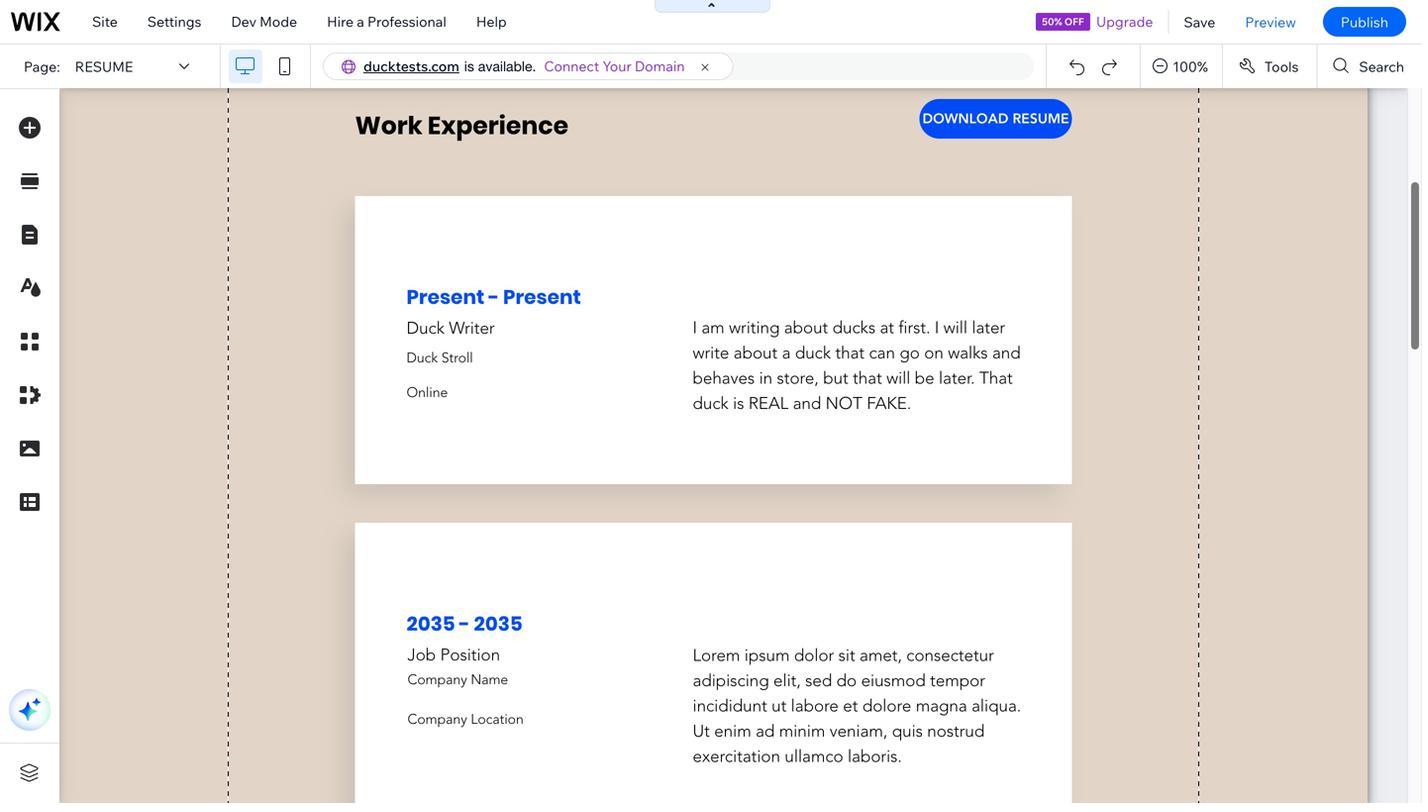 Task type: locate. For each thing, give the bounding box(es) containing it.
site
[[92, 13, 118, 30]]

search button
[[1317, 45, 1422, 88]]

tools button
[[1223, 45, 1316, 88]]

is
[[464, 58, 474, 74]]

hire
[[327, 13, 354, 30]]

a
[[357, 13, 364, 30]]

available.
[[478, 58, 536, 74]]

publish
[[1341, 13, 1388, 30]]

dev
[[231, 13, 256, 30]]

is available. connect your domain
[[464, 57, 685, 75]]

tools
[[1264, 58, 1299, 75]]

resume
[[75, 58, 133, 75]]

professional
[[367, 13, 446, 30]]

upgrade
[[1096, 13, 1153, 30]]

hire a professional
[[327, 13, 446, 30]]

domain
[[635, 57, 685, 75]]

100%
[[1173, 58, 1208, 75]]

help
[[476, 13, 507, 30]]

preview
[[1245, 13, 1296, 30]]



Task type: describe. For each thing, give the bounding box(es) containing it.
ducktests.com
[[363, 57, 459, 75]]

off
[[1064, 15, 1084, 28]]

save button
[[1169, 0, 1230, 44]]

save
[[1184, 13, 1215, 30]]

50% off
[[1042, 15, 1084, 28]]

dev mode
[[231, 13, 297, 30]]

settings
[[147, 13, 201, 30]]

connect
[[544, 57, 599, 75]]

preview button
[[1230, 0, 1311, 44]]

100% button
[[1141, 45, 1222, 88]]

search
[[1359, 58, 1404, 75]]

mode
[[260, 13, 297, 30]]

50%
[[1042, 15, 1062, 28]]

your
[[602, 57, 632, 75]]

publish button
[[1323, 7, 1406, 37]]



Task type: vqa. For each thing, say whether or not it's contained in the screenshot.
The Search corresponding to Search
no



